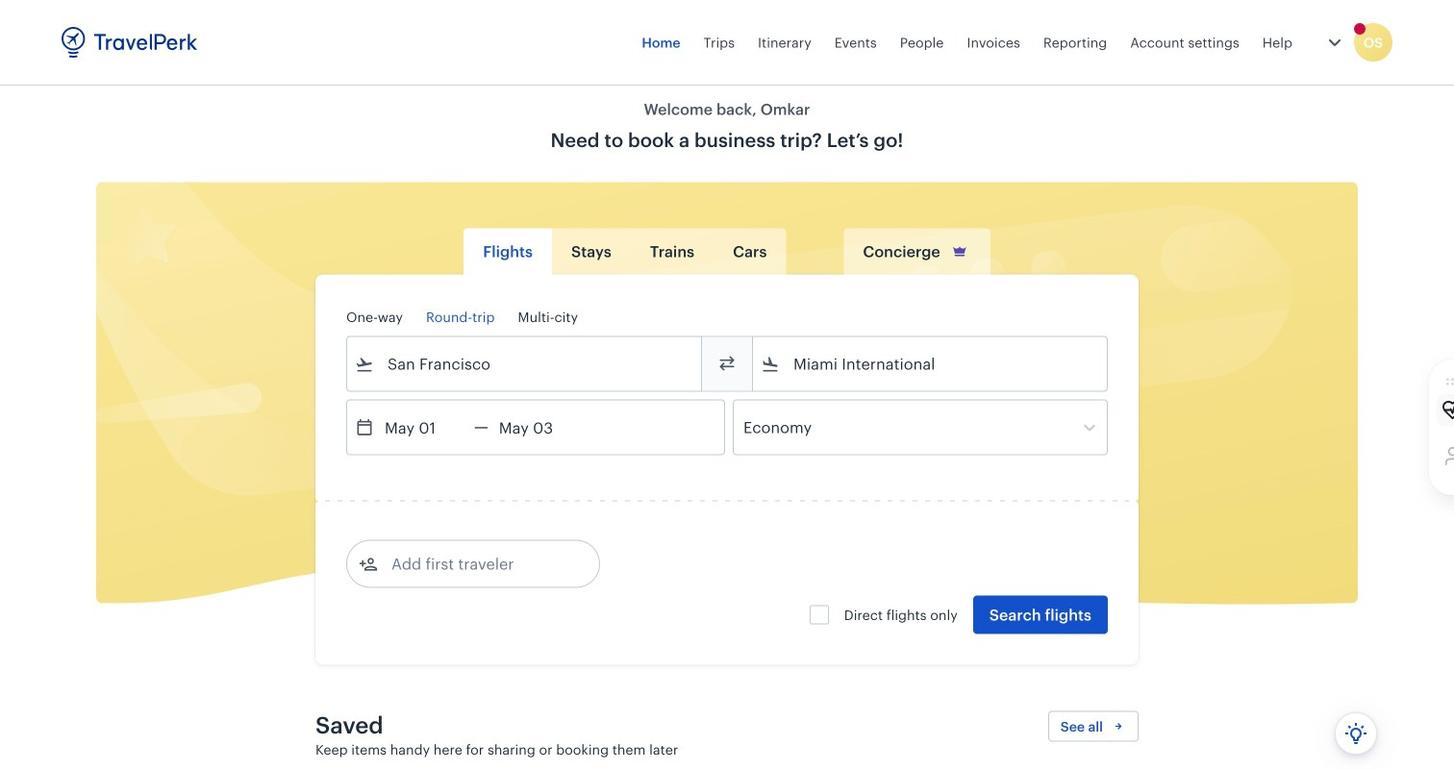 Task type: locate. For each thing, give the bounding box(es) containing it.
To search field
[[780, 349, 1082, 379]]



Task type: describe. For each thing, give the bounding box(es) containing it.
Depart text field
[[374, 401, 474, 454]]

Add first traveler search field
[[378, 549, 578, 579]]

Return text field
[[488, 401, 588, 454]]

From search field
[[374, 349, 676, 379]]



